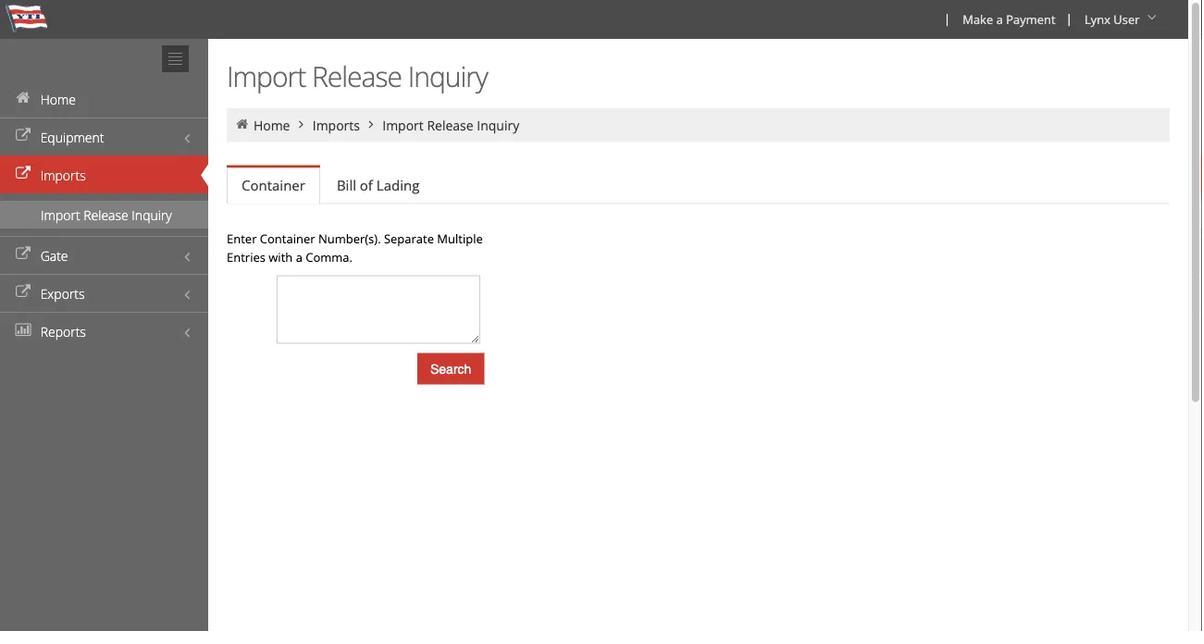 Task type: describe. For each thing, give the bounding box(es) containing it.
1 horizontal spatial home
[[254, 116, 290, 134]]

2 | from the left
[[1066, 10, 1073, 27]]

reports link
[[0, 312, 208, 350]]

enter
[[227, 230, 257, 247]]

bill of lading
[[337, 176, 420, 195]]

container inside enter container number(s).  separate multiple entries with a comma.
[[260, 230, 315, 247]]

0 vertical spatial inquiry
[[408, 57, 488, 95]]

external link image for gate
[[14, 248, 32, 261]]

lading
[[377, 176, 420, 195]]

0 horizontal spatial import release inquiry link
[[0, 201, 208, 229]]

angle down image
[[1143, 11, 1162, 24]]

comma.
[[306, 249, 353, 265]]

0 vertical spatial a
[[997, 11, 1004, 27]]

1 angle right image from the left
[[293, 118, 310, 131]]

bill of lading link
[[322, 167, 435, 204]]

bar chart image
[[14, 324, 32, 337]]

0 vertical spatial imports link
[[313, 116, 360, 134]]

0 horizontal spatial home link
[[0, 80, 208, 118]]

lynx user
[[1085, 11, 1140, 27]]

payment
[[1007, 11, 1056, 27]]

enter container number(s).  separate multiple entries with a comma.
[[227, 230, 483, 265]]

0 vertical spatial container
[[242, 176, 305, 195]]

lynx user link
[[1077, 0, 1168, 39]]

0 vertical spatial release
[[312, 57, 402, 95]]

2 angle right image from the left
[[363, 118, 379, 131]]

number(s).
[[318, 230, 381, 247]]

lynx
[[1085, 11, 1111, 27]]

external link image for imports
[[14, 167, 32, 180]]

search button
[[418, 353, 485, 385]]



Task type: locate. For each thing, give the bounding box(es) containing it.
external link image up bar chart icon
[[14, 286, 32, 299]]

a right make at the top right
[[997, 11, 1004, 27]]

1 vertical spatial home image
[[234, 118, 250, 131]]

external link image
[[14, 129, 32, 142], [14, 248, 32, 261]]

0 horizontal spatial angle right image
[[293, 118, 310, 131]]

1 horizontal spatial |
[[1066, 10, 1073, 27]]

a right with
[[296, 249, 303, 265]]

1 vertical spatial home
[[254, 116, 290, 134]]

imports link up 'bill'
[[313, 116, 360, 134]]

import
[[227, 57, 306, 95], [383, 116, 424, 134], [41, 206, 80, 224]]

user
[[1114, 11, 1140, 27]]

external link image left equipment
[[14, 129, 32, 142]]

inquiry for import release inquiry link to the left
[[132, 206, 172, 224]]

equipment link
[[0, 118, 208, 156]]

release for topmost import release inquiry link
[[427, 116, 474, 134]]

imports link
[[313, 116, 360, 134], [0, 156, 208, 194]]

angle right image up of
[[363, 118, 379, 131]]

external link image down the equipment link
[[14, 167, 32, 180]]

1 vertical spatial imports
[[40, 166, 86, 184]]

0 horizontal spatial home
[[40, 90, 76, 108]]

1 vertical spatial inquiry
[[477, 116, 520, 134]]

1 vertical spatial external link image
[[14, 286, 32, 299]]

1 vertical spatial imports link
[[0, 156, 208, 194]]

1 external link image from the top
[[14, 129, 32, 142]]

home up container link
[[254, 116, 290, 134]]

None text field
[[277, 275, 481, 344]]

0 horizontal spatial import
[[41, 206, 80, 224]]

equipment
[[40, 128, 104, 146]]

multiple
[[437, 230, 483, 247]]

external link image for exports
[[14, 286, 32, 299]]

external link image inside imports link
[[14, 167, 32, 180]]

external link image
[[14, 167, 32, 180], [14, 286, 32, 299]]

make a payment
[[963, 11, 1056, 27]]

0 vertical spatial imports
[[313, 116, 360, 134]]

0 vertical spatial home image
[[14, 91, 32, 104]]

0 horizontal spatial imports
[[40, 166, 86, 184]]

imports
[[313, 116, 360, 134], [40, 166, 86, 184]]

of
[[360, 176, 373, 195]]

separate
[[384, 230, 434, 247]]

gate link
[[0, 236, 208, 274]]

home image up the equipment link
[[14, 91, 32, 104]]

0 horizontal spatial a
[[296, 249, 303, 265]]

1 horizontal spatial import
[[227, 57, 306, 95]]

0 horizontal spatial home image
[[14, 91, 32, 104]]

with
[[269, 249, 293, 265]]

2 vertical spatial import
[[41, 206, 80, 224]]

home link
[[0, 80, 208, 118], [254, 116, 290, 134]]

1 horizontal spatial import release inquiry link
[[383, 116, 520, 134]]

home link up equipment
[[0, 80, 208, 118]]

0 vertical spatial external link image
[[14, 129, 32, 142]]

1 vertical spatial a
[[296, 249, 303, 265]]

home image up container link
[[234, 118, 250, 131]]

imports down equipment
[[40, 166, 86, 184]]

import release inquiry link up gate link
[[0, 201, 208, 229]]

external link image left gate
[[14, 248, 32, 261]]

1 horizontal spatial imports link
[[313, 116, 360, 134]]

release
[[312, 57, 402, 95], [427, 116, 474, 134], [84, 206, 128, 224]]

2 vertical spatial import release inquiry
[[41, 206, 172, 224]]

| left the lynx
[[1066, 10, 1073, 27]]

2 external link image from the top
[[14, 248, 32, 261]]

0 horizontal spatial imports link
[[0, 156, 208, 194]]

angle right image
[[293, 118, 310, 131], [363, 118, 379, 131]]

import for import release inquiry link to the left
[[41, 206, 80, 224]]

inquiry for topmost import release inquiry link
[[477, 116, 520, 134]]

container up with
[[260, 230, 315, 247]]

import release inquiry link
[[383, 116, 520, 134], [0, 201, 208, 229]]

reports
[[40, 323, 86, 340]]

angle right image up container link
[[293, 118, 310, 131]]

0 vertical spatial import release inquiry
[[227, 57, 488, 95]]

home image
[[14, 91, 32, 104], [234, 118, 250, 131]]

import release inquiry link up lading
[[383, 116, 520, 134]]

0 horizontal spatial release
[[84, 206, 128, 224]]

2 horizontal spatial import
[[383, 116, 424, 134]]

0 vertical spatial home
[[40, 90, 76, 108]]

2 external link image from the top
[[14, 286, 32, 299]]

bill
[[337, 176, 356, 195]]

entries
[[227, 249, 266, 265]]

exports
[[40, 285, 85, 302]]

2 horizontal spatial release
[[427, 116, 474, 134]]

1 vertical spatial container
[[260, 230, 315, 247]]

1 vertical spatial release
[[427, 116, 474, 134]]

a inside enter container number(s).  separate multiple entries with a comma.
[[296, 249, 303, 265]]

1 horizontal spatial home link
[[254, 116, 290, 134]]

1 horizontal spatial home image
[[234, 118, 250, 131]]

home link up container link
[[254, 116, 290, 134]]

1 vertical spatial import release inquiry link
[[0, 201, 208, 229]]

0 vertical spatial import release inquiry link
[[383, 116, 520, 134]]

external link image inside gate link
[[14, 248, 32, 261]]

| left make at the top right
[[944, 10, 951, 27]]

make a payment link
[[955, 0, 1063, 39]]

|
[[944, 10, 951, 27], [1066, 10, 1073, 27]]

imports up 'bill'
[[313, 116, 360, 134]]

make
[[963, 11, 994, 27]]

inquiry
[[408, 57, 488, 95], [477, 116, 520, 134], [132, 206, 172, 224]]

1 horizontal spatial a
[[997, 11, 1004, 27]]

external link image for equipment
[[14, 129, 32, 142]]

2 vertical spatial release
[[84, 206, 128, 224]]

container
[[242, 176, 305, 195], [260, 230, 315, 247]]

1 vertical spatial external link image
[[14, 248, 32, 261]]

1 vertical spatial import release inquiry
[[383, 116, 520, 134]]

external link image inside the equipment link
[[14, 129, 32, 142]]

import release inquiry for import release inquiry link to the left
[[41, 206, 172, 224]]

1 external link image from the top
[[14, 167, 32, 180]]

2 vertical spatial inquiry
[[132, 206, 172, 224]]

search
[[431, 362, 472, 376]]

1 horizontal spatial release
[[312, 57, 402, 95]]

import release inquiry
[[227, 57, 488, 95], [383, 116, 520, 134], [41, 206, 172, 224]]

exports link
[[0, 274, 208, 312]]

0 vertical spatial import
[[227, 57, 306, 95]]

home
[[40, 90, 76, 108], [254, 116, 290, 134]]

import for topmost import release inquiry link
[[383, 116, 424, 134]]

import release inquiry for topmost import release inquiry link
[[383, 116, 520, 134]]

container up enter at the left top
[[242, 176, 305, 195]]

home up equipment
[[40, 90, 76, 108]]

1 horizontal spatial angle right image
[[363, 118, 379, 131]]

1 horizontal spatial imports
[[313, 116, 360, 134]]

imports link down equipment
[[0, 156, 208, 194]]

0 horizontal spatial |
[[944, 10, 951, 27]]

container link
[[227, 168, 320, 204]]

1 | from the left
[[944, 10, 951, 27]]

release for import release inquiry link to the left
[[84, 206, 128, 224]]

gate
[[40, 247, 68, 264]]

a
[[997, 11, 1004, 27], [296, 249, 303, 265]]

0 vertical spatial external link image
[[14, 167, 32, 180]]

1 vertical spatial import
[[383, 116, 424, 134]]

external link image inside the "exports" link
[[14, 286, 32, 299]]



Task type: vqa. For each thing, say whether or not it's contained in the screenshot.
Enter
yes



